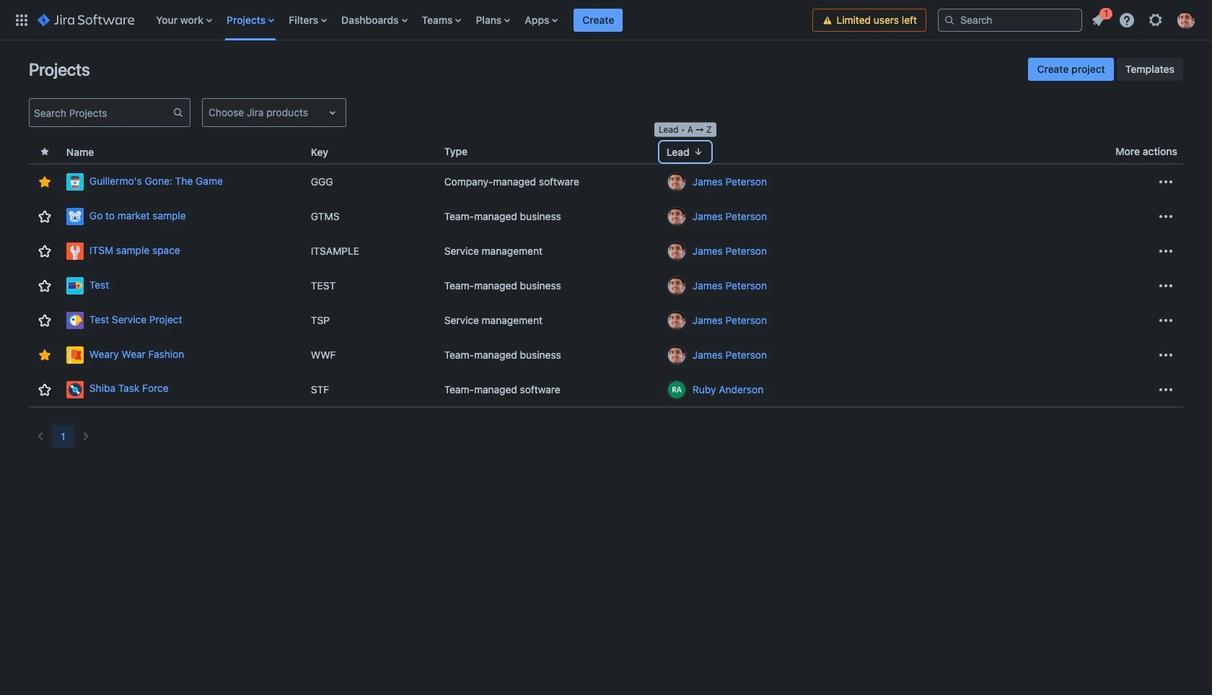 Task type: vqa. For each thing, say whether or not it's contained in the screenshot.
Aenean to the left
no



Task type: describe. For each thing, give the bounding box(es) containing it.
star itsm sample space image
[[36, 243, 53, 260]]

star guillermo's gone: the game image
[[36, 173, 53, 191]]

1 horizontal spatial list
[[1086, 5, 1204, 33]]

Choose Jira products text field
[[209, 105, 211, 120]]

more image for star test image
[[1158, 277, 1175, 295]]

star go to market sample image
[[36, 208, 53, 225]]

open image
[[324, 104, 341, 121]]

1 more image from the top
[[1158, 173, 1175, 191]]

previous image
[[32, 428, 49, 445]]

more image for the "star weary wear fashion" image
[[1158, 346, 1175, 364]]

help image
[[1119, 11, 1136, 29]]

1 more image from the top
[[1158, 312, 1175, 329]]

appswitcher icon image
[[13, 11, 30, 29]]

notifications image
[[1090, 11, 1107, 29]]

more image for star go to market sample image
[[1158, 208, 1175, 225]]

1 horizontal spatial list item
[[1086, 5, 1113, 31]]



Task type: locate. For each thing, give the bounding box(es) containing it.
more image
[[1158, 173, 1175, 191], [1158, 208, 1175, 225], [1158, 243, 1175, 260], [1158, 277, 1175, 295], [1158, 346, 1175, 364]]

None search field
[[938, 8, 1083, 31]]

0 horizontal spatial list item
[[574, 0, 623, 40]]

2 more image from the top
[[1158, 381, 1175, 398]]

more image
[[1158, 312, 1175, 329], [1158, 381, 1175, 398]]

group
[[1029, 58, 1184, 81]]

banner
[[0, 0, 1213, 40]]

star test service project image
[[36, 312, 53, 329]]

1 vertical spatial more image
[[1158, 381, 1175, 398]]

Search field
[[938, 8, 1083, 31]]

star test image
[[36, 277, 53, 295]]

star weary wear fashion image
[[36, 346, 53, 364]]

your profile and settings image
[[1178, 11, 1195, 29]]

more image for star itsm sample space icon
[[1158, 243, 1175, 260]]

2 more image from the top
[[1158, 208, 1175, 225]]

settings image
[[1148, 11, 1165, 29]]

5 more image from the top
[[1158, 346, 1175, 364]]

jira software image
[[38, 11, 134, 29], [38, 11, 134, 29]]

3 more image from the top
[[1158, 243, 1175, 260]]

next image
[[77, 428, 94, 445]]

4 more image from the top
[[1158, 277, 1175, 295]]

0 horizontal spatial list
[[149, 0, 813, 40]]

0 vertical spatial more image
[[1158, 312, 1175, 329]]

list item
[[574, 0, 623, 40], [1086, 5, 1113, 31]]

Search Projects text field
[[30, 103, 173, 123]]

star shiba task force image
[[36, 381, 53, 398]]

primary element
[[9, 0, 813, 40]]

search image
[[944, 14, 956, 26]]

list
[[149, 0, 813, 40], [1086, 5, 1204, 33]]



